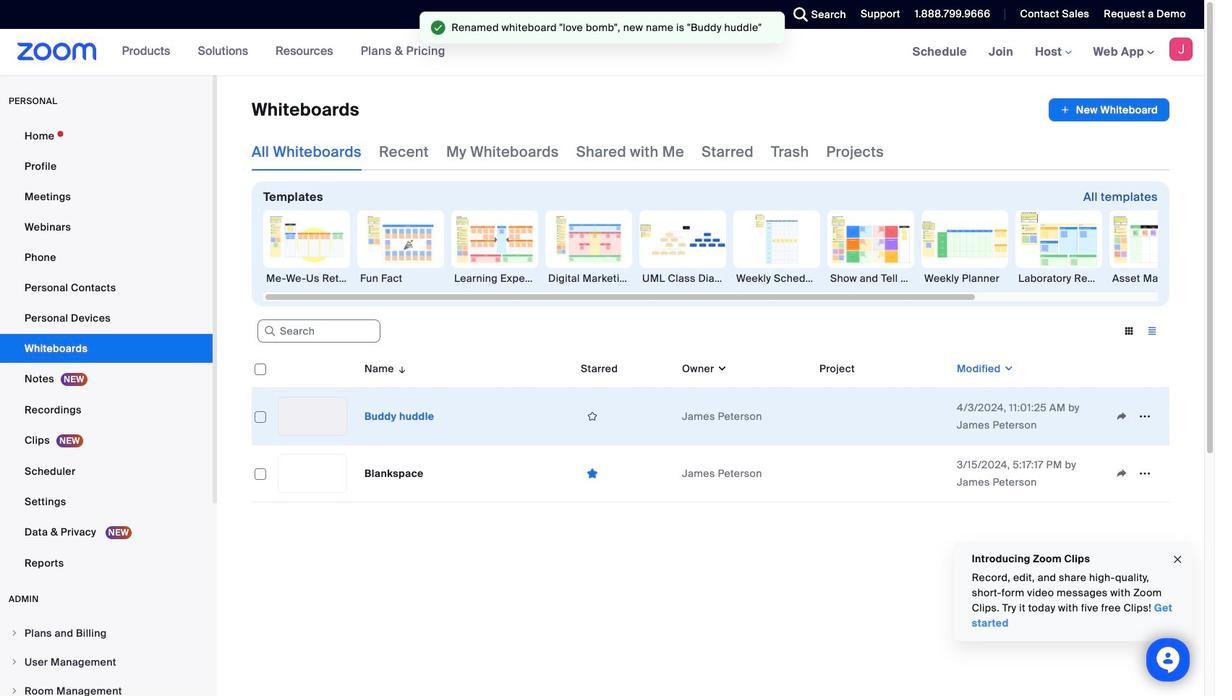 Task type: describe. For each thing, give the bounding box(es) containing it.
fun fact element
[[357, 271, 444, 286]]

weekly planner element
[[922, 271, 1008, 286]]

more options for blankspace image
[[1133, 467, 1157, 480]]

thumbnail of blankspace image
[[278, 455, 346, 493]]

close image
[[1172, 552, 1183, 568]]

admin menu menu
[[0, 620, 213, 697]]

1 menu item from the top
[[0, 620, 213, 647]]

success image
[[431, 20, 446, 35]]

tabs of all whiteboard page tab list
[[252, 133, 884, 171]]

cell for more options for blankspace image on the bottom right
[[814, 446, 951, 503]]

learning experience canvas element
[[451, 271, 538, 286]]

profile picture image
[[1170, 38, 1193, 61]]

laboratory report element
[[1016, 271, 1102, 286]]

show and tell with a twist element
[[828, 271, 914, 286]]

3 menu item from the top
[[0, 678, 213, 697]]

grid mode, not selected image
[[1118, 325, 1141, 338]]

0 vertical spatial application
[[1049, 98, 1170, 122]]

uml class diagram element
[[639, 271, 726, 286]]

zoom logo image
[[17, 43, 97, 61]]

me-we-us retrospective element
[[263, 271, 350, 286]]

2 menu item from the top
[[0, 649, 213, 676]]

down image
[[714, 362, 728, 376]]



Task type: vqa. For each thing, say whether or not it's contained in the screenshot.
from
no



Task type: locate. For each thing, give the bounding box(es) containing it.
meetings navigation
[[902, 29, 1204, 76]]

banner
[[0, 29, 1204, 76]]

cell
[[814, 388, 951, 446], [814, 446, 951, 503]]

right image
[[10, 629, 19, 638], [10, 658, 19, 667], [10, 687, 19, 696]]

list mode, selected image
[[1141, 325, 1164, 338]]

2 vertical spatial menu item
[[0, 678, 213, 697]]

click to star the whiteboard buddy huddle image
[[581, 410, 604, 423]]

blankspace element
[[365, 467, 424, 480]]

Search text field
[[258, 320, 380, 343]]

digital marketing canvas element
[[545, 271, 632, 286]]

2 right image from the top
[[10, 658, 19, 667]]

0 vertical spatial right image
[[10, 629, 19, 638]]

product information navigation
[[111, 29, 456, 75]]

2 cell from the top
[[814, 446, 951, 503]]

3 right image from the top
[[10, 687, 19, 696]]

cell for more options for buddy huddle image
[[814, 388, 951, 446]]

2 vertical spatial right image
[[10, 687, 19, 696]]

click to unstar the whiteboard blankspace image
[[581, 467, 604, 481]]

more options for buddy huddle image
[[1133, 410, 1157, 423]]

buddy huddle element
[[365, 410, 434, 423]]

1 vertical spatial right image
[[10, 658, 19, 667]]

application
[[1049, 98, 1170, 122], [252, 350, 1180, 514]]

1 right image from the top
[[10, 629, 19, 638]]

add image
[[1060, 103, 1070, 117]]

arrow down image
[[394, 360, 407, 378]]

buddy huddle, modified at apr 03, 2024 by james peterson, link image
[[278, 397, 347, 436]]

1 cell from the top
[[814, 388, 951, 446]]

0 vertical spatial menu item
[[0, 620, 213, 647]]

asset management element
[[1110, 271, 1196, 286]]

1 vertical spatial menu item
[[0, 649, 213, 676]]

personal menu menu
[[0, 122, 213, 579]]

thumbnail of buddy huddle image
[[278, 398, 346, 435]]

menu item
[[0, 620, 213, 647], [0, 649, 213, 676], [0, 678, 213, 697]]

1 vertical spatial application
[[252, 350, 1180, 514]]

weekly schedule element
[[733, 271, 820, 286]]



